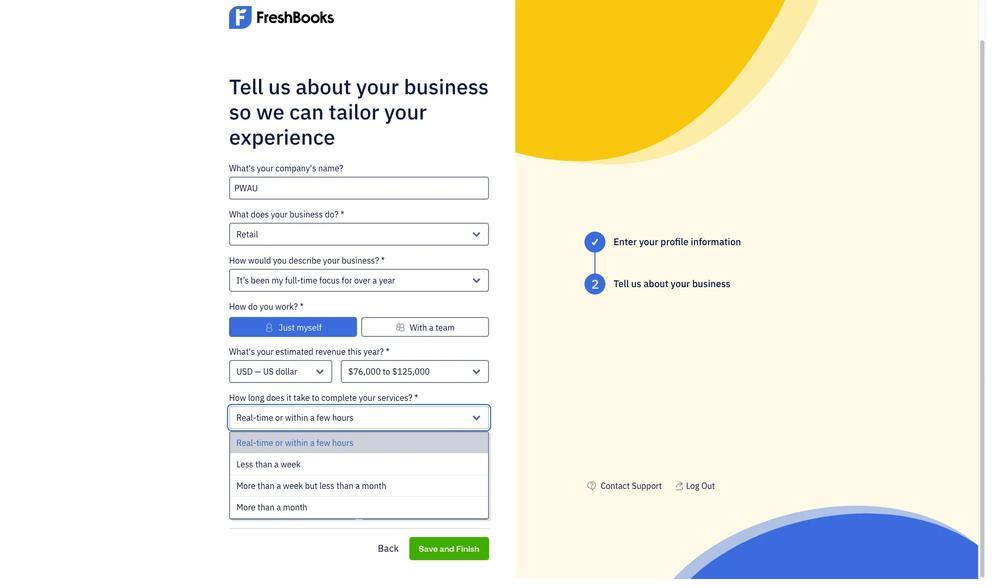 Task type: vqa. For each thing, say whether or not it's contained in the screenshot.
bottom few
yes



Task type: describe. For each thing, give the bounding box(es) containing it.
what do you currently use to bill your customers?
[[229, 439, 415, 449]]

same
[[314, 506, 334, 516]]

$76,000
[[348, 366, 381, 377]]

take
[[294, 392, 310, 403]]

year
[[379, 275, 395, 286]]

with
[[410, 322, 427, 333]]

this
[[348, 346, 362, 357]]

0 vertical spatial customized
[[248, 485, 291, 495]]

save
[[419, 543, 438, 554]]

time inside real-time or within a few hours option
[[256, 438, 273, 448]]

within for real-time or within a few hours field
[[285, 412, 308, 423]]

less inside "option"
[[320, 481, 335, 491]]

profile
[[661, 236, 689, 248]]

just
[[279, 322, 295, 333]]

what's for what's your estimated revenue this year? *
[[229, 346, 255, 357]]

or inside field
[[275, 412, 283, 423]]

work?
[[275, 301, 298, 312]]

than for less than a week
[[255, 459, 272, 470]]

1 vertical spatial for
[[351, 485, 362, 495]]

less
[[236, 459, 253, 470]]

currently
[[278, 439, 312, 449]]

you for currently
[[262, 439, 276, 449]]

a inside 'option'
[[274, 459, 279, 470]]

with a team
[[410, 322, 455, 333]]

save and finish button
[[409, 538, 489, 561]]

name?
[[318, 163, 343, 173]]

a inside option
[[277, 502, 281, 513]]

full-
[[285, 275, 300, 286]]

information
[[691, 236, 741, 248]]

less than a week option
[[230, 454, 488, 475]]

freshbooks logo image
[[229, 0, 334, 44]]

* right work? in the bottom left of the page
[[300, 301, 304, 312]]

hours inside option
[[332, 438, 354, 448]]

business for tell us about your business so we can tailor your experience
[[404, 73, 489, 100]]

list box containing real-time or within a few hours
[[230, 432, 488, 518]]

is
[[293, 485, 300, 495]]

a left is
[[277, 481, 281, 491]]

it's been my full-time focus for over a year
[[236, 275, 395, 286]]

real-time or within a few hours option
[[230, 432, 488, 454]]

contact support
[[601, 481, 662, 491]]

team
[[436, 322, 455, 333]]

revenue
[[315, 346, 346, 357]]

how long does it take to complete your services? *
[[229, 392, 418, 403]]

log out
[[686, 481, 715, 491]]

a inside option
[[310, 438, 315, 448]]

real- inside option
[[236, 438, 256, 448]]

can
[[289, 98, 324, 125]]

support image
[[585, 480, 599, 492]]

week for less
[[281, 459, 301, 470]]

$125,000
[[392, 366, 430, 377]]

long
[[248, 392, 264, 403]]

business?
[[342, 255, 379, 266]]

Real-time or within a few hours field
[[229, 406, 489, 429]]

more than a month option
[[230, 497, 488, 518]]

month inside "option"
[[362, 481, 386, 491]]

more or less the same
[[252, 506, 334, 516]]

within for list box containing real-time or within a few hours
[[285, 438, 308, 448]]

us for tell us about your business so we can tailor your experience
[[268, 73, 291, 100]]

how for how would you describe your business?
[[229, 255, 246, 266]]

we
[[256, 98, 285, 125]]

different or customized
[[381, 506, 469, 516]]

log out button
[[675, 480, 715, 492]]

more for more than a week but less than a month
[[236, 481, 256, 491]]

tell us about your business
[[614, 278, 730, 290]]

few inside field
[[317, 412, 330, 423]]

do?
[[325, 209, 338, 220]]

how would you describe your business? *
[[229, 255, 385, 266]]

support
[[632, 481, 662, 491]]

* right year?
[[386, 346, 390, 357]]

tell for tell us about your business
[[614, 278, 629, 290]]

time inside real-time or within a few hours field
[[256, 412, 273, 423]]

users image
[[396, 321, 405, 334]]

time inside it's been my full-time focus for over a year field
[[300, 275, 317, 286]]

and
[[440, 543, 455, 554]]

hours inside field
[[332, 412, 354, 423]]

what does your business do? *
[[229, 209, 344, 220]]

over
[[354, 275, 371, 286]]

tell us about your business so we can tailor your experience
[[229, 73, 489, 150]]

describe
[[289, 255, 321, 266]]

* up year
[[381, 255, 385, 266]]

real-time or within a few hours inside option
[[236, 438, 354, 448]]

1 vertical spatial customized
[[426, 506, 469, 516]]

what's for what's your company's name?
[[229, 163, 255, 173]]

$76,000 to $125,000
[[348, 366, 430, 377]]

use
[[314, 439, 327, 449]]

* right services?
[[414, 392, 418, 403]]

the
[[300, 506, 312, 516]]

what's your estimated revenue this year? *
[[229, 346, 390, 357]]

enter
[[614, 236, 637, 248]]

so
[[229, 98, 251, 125]]

or left the
[[273, 506, 281, 516]]

how do you work? *
[[229, 301, 304, 312]]

tell for tell us about your business so we can tailor your experience
[[229, 73, 263, 100]]

you for describe
[[273, 255, 287, 266]]

usd — us dollar
[[236, 366, 297, 377]]

about for tell us about your business so we can tailor your experience
[[296, 73, 351, 100]]

back
[[378, 543, 399, 555]]

it
[[286, 392, 292, 403]]

1 vertical spatial does
[[266, 392, 285, 403]]

0 horizontal spatial less
[[283, 506, 298, 516]]

0 vertical spatial customers?
[[371, 439, 415, 449]]

how customized is your offering for customers?
[[229, 485, 407, 495]]

would
[[248, 255, 271, 266]]

$76,000 to $125,000 field
[[341, 360, 489, 383]]

more for more than a month
[[236, 502, 256, 513]]

less than a week
[[236, 459, 301, 470]]

real-time or within a few hours inside field
[[236, 412, 354, 423]]

retail
[[236, 229, 258, 239]]

—
[[255, 366, 261, 377]]

a left year
[[373, 275, 377, 286]]

usd
[[236, 366, 253, 377]]



Task type: locate. For each thing, give the bounding box(es) containing it.
for up more than a month option
[[351, 485, 362, 495]]

Retail field
[[229, 223, 489, 246]]

0 vertical spatial real-
[[236, 412, 256, 423]]

what for what does your business do? *
[[229, 209, 249, 220]]

0 vertical spatial you
[[273, 255, 287, 266]]

than right less
[[255, 459, 272, 470]]

1 vertical spatial about
[[644, 278, 669, 290]]

few down how long does it take to complete your services? * at the left bottom of page
[[317, 412, 330, 423]]

do down the "been"
[[248, 301, 258, 312]]

a down 'currently'
[[274, 459, 279, 470]]

0 vertical spatial less
[[320, 481, 335, 491]]

what for what do you currently use to bill your customers?
[[229, 439, 249, 449]]

does up the retail
[[251, 209, 269, 220]]

different
[[381, 506, 414, 516]]

you up 'less than a week'
[[262, 439, 276, 449]]

than left the
[[258, 502, 275, 513]]

within left use
[[285, 438, 308, 448]]

tell inside tell us about your business so we can tailor your experience
[[229, 73, 263, 100]]

within inside field
[[285, 412, 308, 423]]

than down less than a week 'option' at bottom left
[[337, 481, 353, 491]]

you left work? in the bottom left of the page
[[260, 301, 273, 312]]

1 horizontal spatial about
[[644, 278, 669, 290]]

it's
[[236, 275, 249, 286]]

0 vertical spatial does
[[251, 209, 269, 220]]

a left bill
[[310, 438, 315, 448]]

how for how do you work?
[[229, 301, 246, 312]]

log
[[686, 481, 699, 491]]

what up less
[[229, 439, 249, 449]]

customized up and
[[426, 506, 469, 516]]

1 vertical spatial business
[[290, 209, 323, 220]]

us inside tell us about your business so we can tailor your experience
[[268, 73, 291, 100]]

1 vertical spatial week
[[283, 481, 303, 491]]

1 horizontal spatial month
[[362, 481, 386, 491]]

1 within from the top
[[285, 412, 308, 423]]

to inside "field"
[[383, 366, 390, 377]]

0 vertical spatial us
[[268, 73, 291, 100]]

week for more
[[283, 481, 303, 491]]

enter your profile information
[[614, 236, 741, 248]]

1 horizontal spatial less
[[320, 481, 335, 491]]

1 hours from the top
[[332, 412, 354, 423]]

or
[[275, 412, 283, 423], [275, 438, 283, 448], [273, 506, 281, 516], [416, 506, 424, 516]]

real-time or within a few hours down the it
[[236, 412, 354, 423]]

0 vertical spatial tell
[[229, 73, 263, 100]]

than for more than a month
[[258, 502, 275, 513]]

list box
[[230, 432, 488, 518]]

to for complete
[[312, 392, 319, 403]]

more inside option
[[236, 502, 256, 513]]

1 horizontal spatial customized
[[426, 506, 469, 516]]

do for what
[[251, 439, 260, 449]]

time
[[300, 275, 317, 286], [256, 412, 273, 423], [256, 438, 273, 448]]

1 vertical spatial to
[[312, 392, 319, 403]]

2 vertical spatial time
[[256, 438, 273, 448]]

than for more than a week but less than a month
[[258, 481, 275, 491]]

2 few from the top
[[317, 438, 330, 448]]

about for tell us about your business
[[644, 278, 669, 290]]

a down less than a week 'option' at bottom left
[[355, 481, 360, 491]]

to
[[383, 366, 390, 377], [312, 392, 319, 403], [329, 439, 337, 449]]

month down less than a week 'option' at bottom left
[[362, 481, 386, 491]]

real- down long
[[236, 412, 256, 423]]

how down less
[[229, 485, 246, 495]]

1 vertical spatial customers?
[[364, 485, 407, 495]]

what's up the usd
[[229, 346, 255, 357]]

hours right use
[[332, 438, 354, 448]]

than
[[255, 459, 272, 470], [258, 481, 275, 491], [337, 481, 353, 491], [258, 502, 275, 513]]

more
[[236, 481, 256, 491], [236, 502, 256, 513], [252, 506, 271, 516]]

user image
[[264, 321, 274, 334]]

less right but
[[320, 481, 335, 491]]

1 few from the top
[[317, 412, 330, 423]]

1 horizontal spatial to
[[329, 439, 337, 449]]

what's your company's name?
[[229, 163, 343, 173]]

you up my at left top
[[273, 255, 287, 266]]

than down 'less than a week'
[[258, 481, 275, 491]]

Currency field
[[229, 360, 333, 383]]

about inside tell us about your business so we can tailor your experience
[[296, 73, 351, 100]]

0 vertical spatial month
[[362, 481, 386, 491]]

for inside field
[[342, 275, 352, 286]]

0 vertical spatial to
[[383, 366, 390, 377]]

1 horizontal spatial business
[[404, 73, 489, 100]]

more inside "option"
[[236, 481, 256, 491]]

a down how long does it take to complete your services? * at the left bottom of page
[[310, 412, 315, 423]]

how down "it's"
[[229, 301, 246, 312]]

1 vertical spatial hours
[[332, 438, 354, 448]]

you for work?
[[260, 301, 273, 312]]

do up less
[[251, 439, 260, 449]]

time up 'less than a week'
[[256, 438, 273, 448]]

save and finish
[[419, 543, 480, 554]]

hours
[[332, 412, 354, 423], [332, 438, 354, 448]]

or up 'less than a week'
[[275, 438, 283, 448]]

0 horizontal spatial us
[[268, 73, 291, 100]]

what up the retail
[[229, 209, 249, 220]]

to right take
[[312, 392, 319, 403]]

real- up less
[[236, 438, 256, 448]]

within
[[285, 412, 308, 423], [285, 438, 308, 448]]

real-time or within a few hours
[[236, 412, 354, 423], [236, 438, 354, 448]]

dollar
[[276, 366, 297, 377]]

my
[[272, 275, 283, 286]]

1 vertical spatial do
[[251, 439, 260, 449]]

2 within from the top
[[285, 438, 308, 448]]

2 hours from the top
[[332, 438, 354, 448]]

for left 'over'
[[342, 275, 352, 286]]

business
[[404, 73, 489, 100], [290, 209, 323, 220], [692, 278, 730, 290]]

3 how from the top
[[229, 392, 246, 403]]

real-time or within a few hours up 'less than a week'
[[236, 438, 354, 448]]

0 vertical spatial few
[[317, 412, 330, 423]]

1 vertical spatial real-
[[236, 438, 256, 448]]

2 what's from the top
[[229, 346, 255, 357]]

2 how from the top
[[229, 301, 246, 312]]

few left bill
[[317, 438, 330, 448]]

or inside option
[[275, 438, 283, 448]]

just myself
[[279, 322, 322, 333]]

0 vertical spatial about
[[296, 73, 351, 100]]

few
[[317, 412, 330, 423], [317, 438, 330, 448]]

does
[[251, 209, 269, 220], [266, 392, 285, 403]]

month inside option
[[283, 502, 307, 513]]

0 vertical spatial what's
[[229, 163, 255, 173]]

within inside option
[[285, 438, 308, 448]]

focus
[[319, 275, 340, 286]]

customers? up less than a week 'option' at bottom left
[[371, 439, 415, 449]]

more for more or less the same
[[252, 506, 271, 516]]

a
[[373, 275, 377, 286], [429, 322, 434, 333], [310, 412, 315, 423], [310, 438, 315, 448], [274, 459, 279, 470], [277, 481, 281, 491], [355, 481, 360, 491], [277, 502, 281, 513]]

None text field
[[229, 177, 489, 200]]

0 vertical spatial within
[[285, 412, 308, 423]]

0 vertical spatial week
[[281, 459, 301, 470]]

contact support link
[[601, 481, 662, 491]]

1 vertical spatial you
[[260, 301, 273, 312]]

business for tell us about your business
[[692, 278, 730, 290]]

us for tell us about your business
[[631, 278, 641, 290]]

your
[[356, 73, 399, 100], [384, 98, 427, 125], [257, 163, 274, 173], [271, 209, 288, 220], [639, 236, 658, 248], [323, 255, 340, 266], [671, 278, 690, 290], [257, 346, 274, 357], [359, 392, 376, 403], [352, 439, 369, 449], [302, 485, 318, 495]]

1 horizontal spatial tell
[[614, 278, 629, 290]]

us
[[263, 366, 274, 377]]

1 vertical spatial what
[[229, 439, 249, 449]]

less left the
[[283, 506, 298, 516]]

2 vertical spatial business
[[692, 278, 730, 290]]

2 horizontal spatial business
[[692, 278, 730, 290]]

bill
[[339, 439, 350, 449]]

0 horizontal spatial business
[[290, 209, 323, 220]]

0 vertical spatial time
[[300, 275, 317, 286]]

0 vertical spatial what
[[229, 209, 249, 220]]

us
[[268, 73, 291, 100], [631, 278, 641, 290]]

offering
[[320, 485, 349, 495]]

time down how would you describe your business? *
[[300, 275, 317, 286]]

us right so
[[268, 73, 291, 100]]

2 horizontal spatial to
[[383, 366, 390, 377]]

0 horizontal spatial customized
[[248, 485, 291, 495]]

2 what from the top
[[229, 439, 249, 449]]

customized
[[248, 485, 291, 495], [426, 506, 469, 516]]

0 horizontal spatial month
[[283, 502, 307, 513]]

does left the it
[[266, 392, 285, 403]]

It's been my full-time focus for over a year field
[[229, 269, 489, 292]]

0 vertical spatial for
[[342, 275, 352, 286]]

a right the with
[[429, 322, 434, 333]]

business inside tell us about your business so we can tailor your experience
[[404, 73, 489, 100]]

week inside less than a week 'option'
[[281, 459, 301, 470]]

week
[[281, 459, 301, 470], [283, 481, 303, 491]]

tailor
[[329, 98, 379, 125]]

less
[[320, 481, 335, 491], [283, 506, 298, 516]]

how left long
[[229, 392, 246, 403]]

1 vertical spatial time
[[256, 412, 273, 423]]

company's
[[276, 163, 316, 173]]

or up 'currently'
[[275, 412, 283, 423]]

estimated
[[276, 346, 313, 357]]

0 vertical spatial business
[[404, 73, 489, 100]]

0 vertical spatial real-time or within a few hours
[[236, 412, 354, 423]]

within down take
[[285, 412, 308, 423]]

1 horizontal spatial us
[[631, 278, 641, 290]]

more than a month
[[236, 502, 307, 513]]

tell
[[229, 73, 263, 100], [614, 278, 629, 290]]

to right $76,000
[[383, 366, 390, 377]]

but
[[305, 481, 318, 491]]

1 vertical spatial less
[[283, 506, 298, 516]]

1 real- from the top
[[236, 412, 256, 423]]

how
[[229, 255, 246, 266], [229, 301, 246, 312], [229, 392, 246, 403], [229, 485, 246, 495]]

1 vertical spatial us
[[631, 278, 641, 290]]

0 horizontal spatial to
[[312, 392, 319, 403]]

0 vertical spatial do
[[248, 301, 258, 312]]

real- inside field
[[236, 412, 256, 423]]

1 how from the top
[[229, 255, 246, 266]]

myself
[[297, 322, 322, 333]]

month
[[362, 481, 386, 491], [283, 502, 307, 513]]

1 real-time or within a few hours from the top
[[236, 412, 354, 423]]

2 real-time or within a few hours from the top
[[236, 438, 354, 448]]

to left bill
[[329, 439, 337, 449]]

back button
[[370, 539, 407, 560]]

about
[[296, 73, 351, 100], [644, 278, 669, 290]]

hours down complete at bottom
[[332, 412, 354, 423]]

2 vertical spatial you
[[262, 439, 276, 449]]

for
[[342, 275, 352, 286], [351, 485, 362, 495]]

been
[[251, 275, 270, 286]]

4 how from the top
[[229, 485, 246, 495]]

year?
[[364, 346, 384, 357]]

contact
[[601, 481, 630, 491]]

1 vertical spatial few
[[317, 438, 330, 448]]

week left but
[[283, 481, 303, 491]]

1 vertical spatial within
[[285, 438, 308, 448]]

how up "it's"
[[229, 255, 246, 266]]

do for how
[[248, 301, 258, 312]]

2 real- from the top
[[236, 438, 256, 448]]

complete
[[321, 392, 357, 403]]

* right do?
[[340, 209, 344, 220]]

2 vertical spatial to
[[329, 439, 337, 449]]

0 vertical spatial hours
[[332, 412, 354, 423]]

*
[[340, 209, 344, 220], [381, 255, 385, 266], [300, 301, 304, 312], [386, 346, 390, 357], [414, 392, 418, 403]]

few inside option
[[317, 438, 330, 448]]

1 vertical spatial tell
[[614, 278, 629, 290]]

more than a week but less than a month option
[[230, 475, 488, 497]]

customers? up "different"
[[364, 485, 407, 495]]

do
[[248, 301, 258, 312], [251, 439, 260, 449]]

what's down 'experience'
[[229, 163, 255, 173]]

1 vertical spatial real-time or within a few hours
[[236, 438, 354, 448]]

1 what's from the top
[[229, 163, 255, 173]]

week down 'currently'
[[281, 459, 301, 470]]

to for bill
[[329, 439, 337, 449]]

finish
[[456, 543, 480, 554]]

customized up more than a month
[[248, 485, 291, 495]]

time down long
[[256, 412, 273, 423]]

a left the
[[277, 502, 281, 513]]

more than a week but less than a month
[[236, 481, 386, 491]]

customers?
[[371, 439, 415, 449], [364, 485, 407, 495]]

what's
[[229, 163, 255, 173], [229, 346, 255, 357]]

how for how long does it take to complete your services?
[[229, 392, 246, 403]]

us down "enter"
[[631, 278, 641, 290]]

services?
[[377, 392, 412, 403]]

than inside less than a week 'option'
[[255, 459, 272, 470]]

1 what from the top
[[229, 209, 249, 220]]

experience
[[229, 123, 335, 150]]

logout image
[[675, 480, 684, 492]]

1 vertical spatial what's
[[229, 346, 255, 357]]

than inside more than a month option
[[258, 502, 275, 513]]

0 horizontal spatial tell
[[229, 73, 263, 100]]

1 vertical spatial month
[[283, 502, 307, 513]]

out
[[701, 481, 715, 491]]

month down is
[[283, 502, 307, 513]]

week inside the more than a week but less than a month "option"
[[283, 481, 303, 491]]

0 horizontal spatial about
[[296, 73, 351, 100]]

or right "different"
[[416, 506, 424, 516]]



